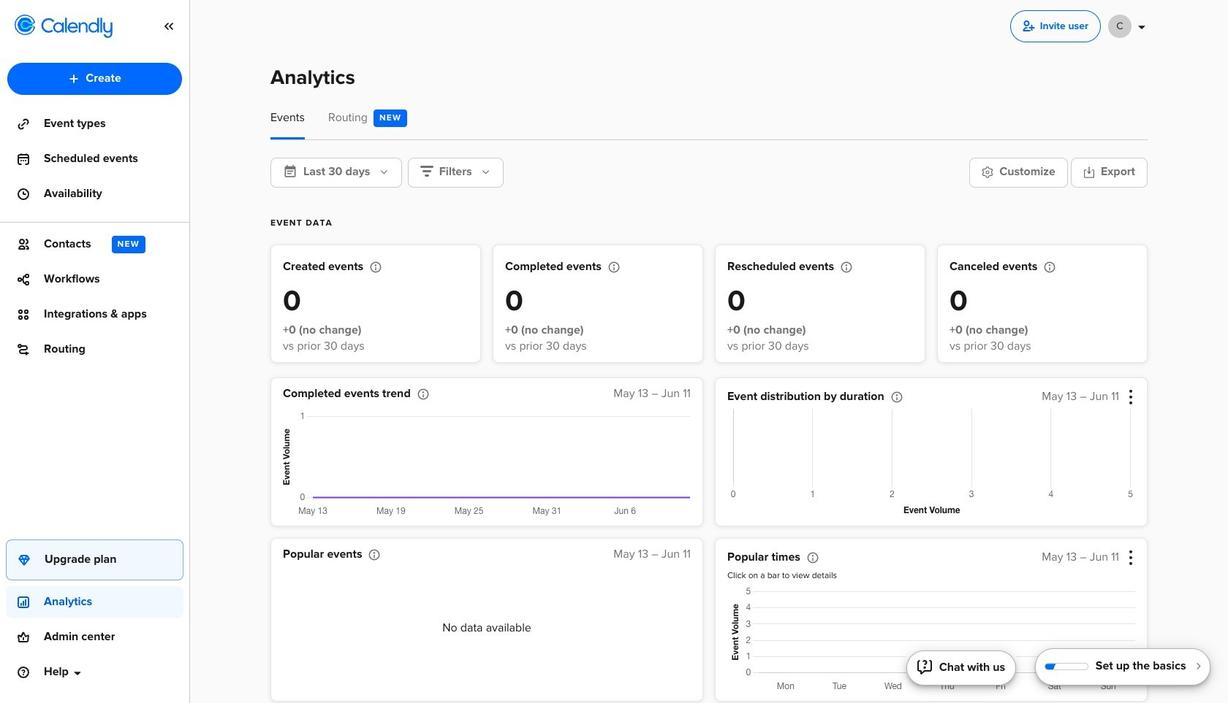 Task type: vqa. For each thing, say whether or not it's contained in the screenshot.
THE CALENDLY image
yes



Task type: describe. For each thing, give the bounding box(es) containing it.
event distribution by duration image
[[727, 410, 1135, 519]]



Task type: locate. For each thing, give the bounding box(es) containing it.
main navigation element
[[0, 0, 190, 704]]

calendly image
[[41, 18, 113, 38]]

popular times image
[[727, 585, 1135, 695]]

completed events trend image
[[276, 410, 691, 519]]



